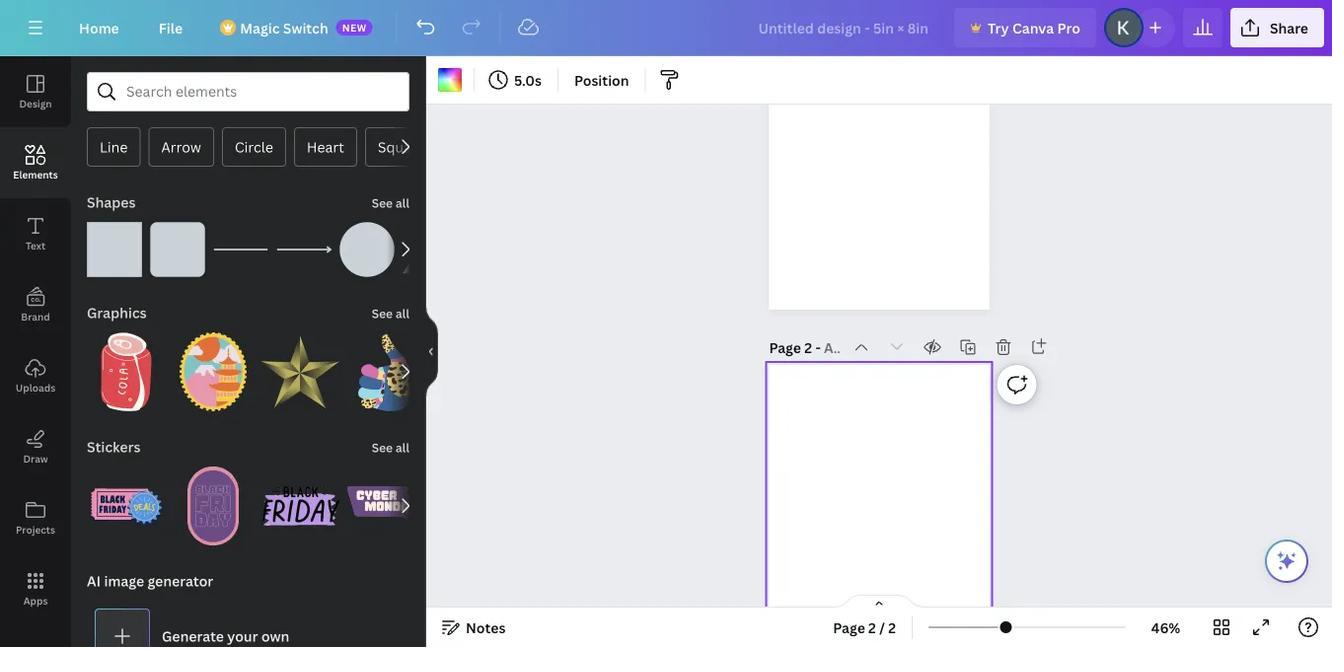 Task type: vqa. For each thing, say whether or not it's contained in the screenshot.
'page 2 / 2' button
yes



Task type: describe. For each thing, give the bounding box(es) containing it.
page 2 / 2 button
[[825, 612, 904, 643]]

graphics button
[[85, 293, 149, 333]]

your
[[227, 627, 258, 646]]

page for page 2 -
[[769, 338, 801, 357]]

shapes
[[87, 193, 136, 212]]

see all button for stickers
[[370, 427, 412, 467]]

home link
[[63, 8, 135, 47]]

ai
[[87, 572, 101, 591]]

apps
[[23, 594, 48, 607]]

projects button
[[0, 483, 71, 554]]

Search elements search field
[[126, 73, 370, 111]]

show pages image
[[832, 594, 927, 610]]

text
[[26, 239, 46, 252]]

all for stickers
[[396, 440, 410, 456]]

all for graphics
[[396, 305, 410, 322]]

white circle shape image
[[339, 222, 395, 277]]

Design title text field
[[743, 8, 946, 47]]

file button
[[143, 8, 199, 47]]

magic
[[240, 18, 280, 37]]

design button
[[0, 56, 71, 127]]

new
[[342, 21, 367, 34]]

Page title text field
[[824, 338, 840, 358]]

pro
[[1057, 18, 1080, 37]]

draw
[[23, 452, 48, 465]]

arrow
[[161, 138, 201, 156]]

uploads button
[[0, 340, 71, 412]]

see all button for shapes
[[370, 183, 412, 222]]

main menu bar
[[0, 0, 1332, 56]]

file
[[159, 18, 183, 37]]

2 for -
[[805, 338, 812, 357]]

-
[[816, 338, 821, 357]]

all for shapes
[[396, 195, 410, 211]]

5.0s
[[514, 71, 542, 89]]

shapes button
[[85, 183, 138, 222]]

line button
[[87, 127, 141, 167]]

projects
[[16, 523, 55, 536]]

image
[[104, 572, 144, 591]]

notes
[[466, 618, 506, 637]]

see for stickers
[[372, 440, 393, 456]]

position
[[574, 71, 629, 89]]

generator
[[148, 572, 213, 591]]

try canva pro
[[988, 18, 1080, 37]]

try
[[988, 18, 1009, 37]]

switch
[[283, 18, 328, 37]]

stylized clean beverages cola image
[[87, 333, 166, 412]]

side panel tab list
[[0, 56, 71, 625]]

see all for graphics
[[372, 305, 410, 322]]

ai image generator
[[87, 572, 213, 591]]

home
[[79, 18, 119, 37]]

own
[[261, 627, 289, 646]]

share
[[1270, 18, 1309, 37]]

#ffffff image
[[438, 68, 462, 92]]

line
[[100, 138, 128, 156]]

canva assistant image
[[1275, 550, 1299, 573]]

heart button
[[294, 127, 357, 167]]



Task type: locate. For each thing, give the bounding box(es) containing it.
see all button
[[370, 183, 412, 222], [370, 293, 412, 333], [370, 427, 412, 467]]

2 vertical spatial see all button
[[370, 427, 412, 467]]

page 2 -
[[769, 338, 824, 357]]

see all button down square button
[[370, 183, 412, 222]]

all up triangle up image
[[396, 195, 410, 211]]

1 vertical spatial see all
[[372, 305, 410, 322]]

page
[[769, 338, 801, 357], [833, 618, 865, 637]]

rounded square image
[[150, 222, 205, 277]]

1 vertical spatial see
[[372, 305, 393, 322]]

0 vertical spatial see
[[372, 195, 393, 211]]

3 see from the top
[[372, 440, 393, 456]]

page left -
[[769, 338, 801, 357]]

page 2 / 2
[[833, 618, 896, 637]]

stickers button
[[85, 427, 143, 467]]

2 right /
[[888, 618, 896, 637]]

share button
[[1230, 8, 1324, 47]]

see all left hide image
[[372, 305, 410, 322]]

elements
[[13, 168, 58, 181]]

2 add this line to the canvas image from the left
[[276, 222, 332, 277]]

5.0s button
[[483, 64, 550, 96]]

1 horizontal spatial page
[[833, 618, 865, 637]]

see for shapes
[[372, 195, 393, 211]]

see all down wild pattern like hand gesture image
[[372, 440, 410, 456]]

draw button
[[0, 412, 71, 483]]

1 vertical spatial see all button
[[370, 293, 412, 333]]

add this line to the canvas image right rounded square image
[[213, 222, 268, 277]]

see
[[372, 195, 393, 211], [372, 305, 393, 322], [372, 440, 393, 456]]

all left hide image
[[396, 305, 410, 322]]

magic switch
[[240, 18, 328, 37]]

stickers
[[87, 438, 141, 456]]

see all up the "white circle shape" image
[[372, 195, 410, 211]]

triangle up image
[[403, 222, 458, 277]]

group
[[87, 210, 142, 277], [150, 210, 205, 277], [339, 210, 395, 277], [87, 321, 166, 412], [174, 321, 253, 412], [261, 321, 339, 412], [347, 333, 426, 412], [87, 455, 166, 546], [174, 455, 253, 546], [261, 467, 339, 546], [347, 467, 426, 546]]

all
[[396, 195, 410, 211], [396, 305, 410, 322], [396, 440, 410, 456]]

see all button for graphics
[[370, 293, 412, 333]]

1 all from the top
[[396, 195, 410, 211]]

uploads
[[16, 381, 55, 394]]

all down wild pattern like hand gesture image
[[396, 440, 410, 456]]

page inside button
[[833, 618, 865, 637]]

notes button
[[434, 612, 514, 643]]

heart
[[307, 138, 344, 156]]

2 see from the top
[[372, 305, 393, 322]]

46% button
[[1134, 612, 1198, 643]]

1 add this line to the canvas image from the left
[[213, 222, 268, 277]]

design
[[19, 97, 52, 110]]

2 for /
[[869, 618, 876, 637]]

2 left /
[[869, 618, 876, 637]]

1 vertical spatial all
[[396, 305, 410, 322]]

see all button down wild pattern like hand gesture image
[[370, 427, 412, 467]]

soft gradient star illustration image
[[261, 333, 339, 412]]

brand button
[[0, 269, 71, 340]]

1 horizontal spatial add this line to the canvas image
[[276, 222, 332, 277]]

2 left -
[[805, 338, 812, 357]]

square image
[[87, 222, 142, 277]]

3 see all from the top
[[372, 440, 410, 456]]

2 see all from the top
[[372, 305, 410, 322]]

apps button
[[0, 554, 71, 625]]

0 horizontal spatial page
[[769, 338, 801, 357]]

elements button
[[0, 127, 71, 198]]

/
[[879, 618, 885, 637]]

page for page 2 / 2
[[833, 618, 865, 637]]

try canva pro button
[[954, 8, 1096, 47]]

0 vertical spatial page
[[769, 338, 801, 357]]

generate your own
[[162, 627, 289, 646]]

japan stamp icon image
[[174, 333, 253, 412]]

square button
[[365, 127, 438, 167]]

add this line to the canvas image
[[213, 222, 268, 277], [276, 222, 332, 277]]

square
[[378, 138, 425, 156]]

0 vertical spatial see all
[[372, 195, 410, 211]]

see down wild pattern like hand gesture image
[[372, 440, 393, 456]]

0 horizontal spatial add this line to the canvas image
[[213, 222, 268, 277]]

hide image
[[425, 304, 438, 399]]

see all for stickers
[[372, 440, 410, 456]]

1 vertical spatial page
[[833, 618, 865, 637]]

2 all from the top
[[396, 305, 410, 322]]

graphics
[[87, 303, 147, 322]]

see all button left hide image
[[370, 293, 412, 333]]

3 see all button from the top
[[370, 427, 412, 467]]

position button
[[566, 64, 637, 96]]

generate
[[162, 627, 224, 646]]

2 vertical spatial see
[[372, 440, 393, 456]]

1 horizontal spatial 2
[[869, 618, 876, 637]]

see up wild pattern like hand gesture image
[[372, 305, 393, 322]]

0 vertical spatial all
[[396, 195, 410, 211]]

2 vertical spatial all
[[396, 440, 410, 456]]

wild pattern like hand gesture image
[[347, 333, 426, 412]]

1 see from the top
[[372, 195, 393, 211]]

circle button
[[222, 127, 286, 167]]

circle
[[235, 138, 273, 156]]

see up the "white circle shape" image
[[372, 195, 393, 211]]

see for graphics
[[372, 305, 393, 322]]

0 vertical spatial see all button
[[370, 183, 412, 222]]

2
[[805, 338, 812, 357], [869, 618, 876, 637], [888, 618, 896, 637]]

2 horizontal spatial 2
[[888, 618, 896, 637]]

add this line to the canvas image left the "white circle shape" image
[[276, 222, 332, 277]]

1 see all from the top
[[372, 195, 410, 211]]

brand
[[21, 310, 50, 323]]

see all for shapes
[[372, 195, 410, 211]]

2 vertical spatial see all
[[372, 440, 410, 456]]

0 horizontal spatial 2
[[805, 338, 812, 357]]

3 all from the top
[[396, 440, 410, 456]]

text button
[[0, 198, 71, 269]]

page left /
[[833, 618, 865, 637]]

arrow button
[[148, 127, 214, 167]]

1 see all button from the top
[[370, 183, 412, 222]]

see all
[[372, 195, 410, 211], [372, 305, 410, 322], [372, 440, 410, 456]]

2 see all button from the top
[[370, 293, 412, 333]]

canva
[[1012, 18, 1054, 37]]

46%
[[1151, 618, 1181, 637]]



